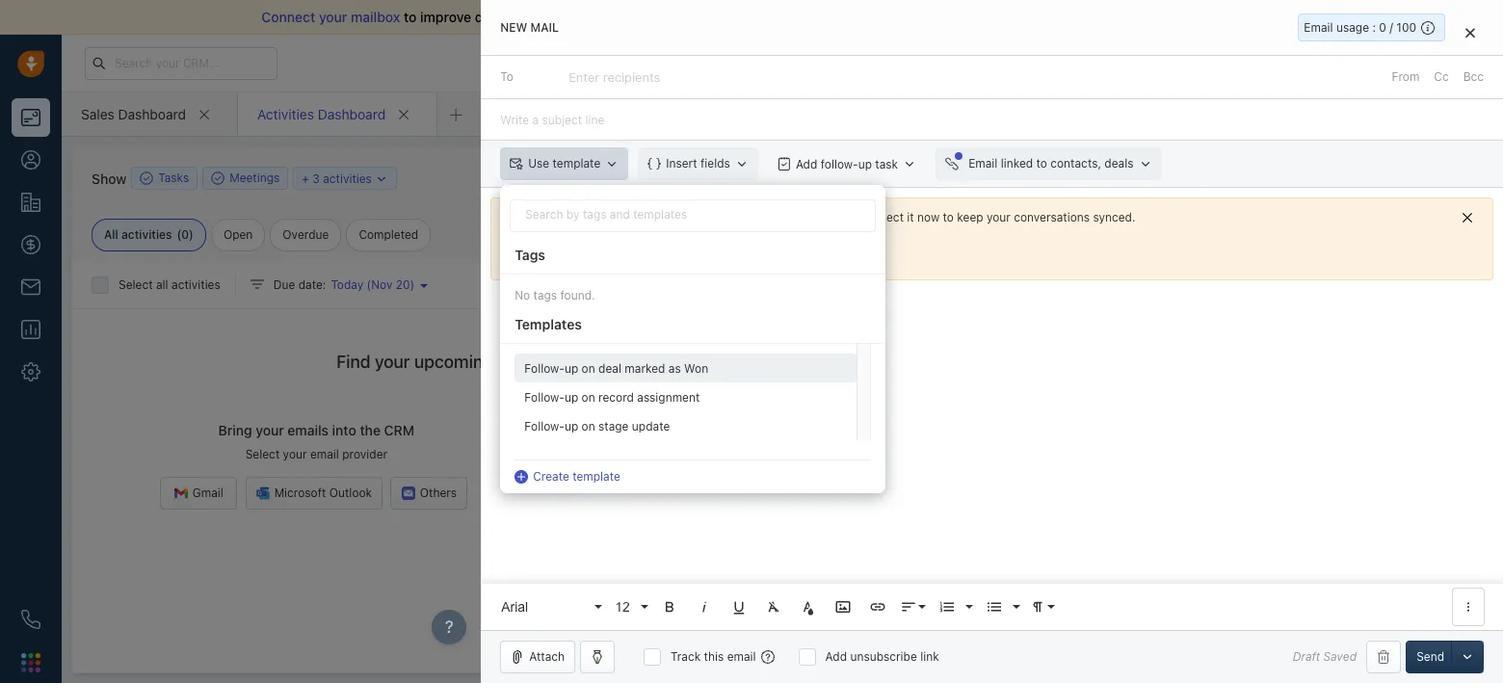 Task type: locate. For each thing, give the bounding box(es) containing it.
crm for bring your meetings into the crm
[[882, 422, 913, 439]]

activities right all
[[121, 227, 172, 242]]

and
[[560, 9, 584, 25], [627, 352, 657, 372]]

into up the "conferencing"
[[830, 422, 855, 439]]

activities right the 3
[[323, 171, 372, 186]]

crm inside bring your emails into the crm select your email provider
[[384, 422, 415, 439]]

0 horizontal spatial microsoft
[[274, 486, 326, 500]]

teams
[[1247, 272, 1283, 287], [865, 486, 900, 500]]

zoom button down video
[[696, 477, 773, 510]]

zoom button down synced.
[[1081, 268, 1159, 291]]

1 horizontal spatial crm
[[882, 422, 913, 439]]

activity
[[971, 233, 1012, 247]]

1 vertical spatial microsoft teams
[[810, 486, 900, 500]]

the for bring your meetings into the crm
[[858, 422, 879, 439]]

your left mailbox
[[319, 9, 347, 25]]

0 vertical spatial meetings
[[549, 352, 623, 372]]

1 horizontal spatial into
[[830, 422, 855, 439]]

0 vertical spatial select
[[119, 277, 153, 292]]

align image
[[900, 598, 918, 616]]

0 horizontal spatial connect
[[262, 9, 315, 25]]

calendar right the "conferencing"
[[866, 447, 913, 462]]

0 horizontal spatial calendar
[[866, 447, 913, 462]]

follow-
[[524, 361, 565, 376], [524, 390, 565, 405], [524, 419, 565, 433]]

the
[[804, 210, 822, 225], [360, 422, 381, 439], [858, 422, 879, 439]]

the inside bring your emails into the crm select your email provider
[[360, 422, 381, 439]]

bring down 'assignment'
[[699, 422, 732, 439]]

0 vertical spatial activities
[[323, 171, 372, 186]]

0 vertical spatial )
[[189, 227, 194, 242]]

application
[[481, 290, 1503, 630]]

meetings up follow-up on record assignment
[[549, 352, 623, 372]]

add left meeting
[[884, 171, 905, 185]]

your up view activity goals
[[987, 210, 1011, 225]]

add follow-up task button
[[768, 148, 926, 180], [768, 148, 926, 180]]

1 horizontal spatial and
[[627, 352, 657, 372]]

email down emails at left bottom
[[310, 447, 339, 462]]

this
[[704, 650, 724, 664]]

) for today ( nov 20 )
[[410, 277, 415, 292]]

1 horizontal spatial meetings
[[768, 422, 827, 439]]

0
[[1379, 20, 1387, 35], [181, 227, 189, 242]]

and right deal
[[627, 352, 657, 372]]

the inside dialog
[[804, 210, 822, 225]]

( right the today
[[367, 277, 371, 292]]

on for stage
[[582, 419, 595, 433]]

0 vertical spatial calendar
[[1109, 197, 1164, 213]]

bring inside bring your meetings into the crm connect video conferencing + calendar
[[699, 422, 732, 439]]

email left linked
[[969, 156, 998, 171]]

) left open
[[189, 227, 194, 242]]

template right create on the bottom
[[573, 470, 620, 484]]

0 inside dialog
[[1379, 20, 1387, 35]]

group
[[515, 344, 871, 441]]

1 horizontal spatial task
[[875, 157, 898, 171]]

1 vertical spatial zoom button
[[696, 477, 773, 510]]

deal
[[599, 361, 622, 376]]

list box inside dialog
[[500, 237, 900, 455]]

your right find on the bottom of the page
[[375, 352, 410, 372]]

dashboard for activities dashboard
[[318, 106, 386, 122]]

zoom button for the bottommost microsoft teams button
[[696, 477, 773, 510]]

zoom
[[1114, 272, 1145, 287], [728, 486, 759, 500]]

0 horizontal spatial the
[[360, 422, 381, 439]]

calendar right the my
[[1109, 197, 1164, 213]]

0 horizontal spatial zoom button
[[696, 477, 773, 510]]

0 vertical spatial zoom
[[1114, 272, 1145, 287]]

1 follow- from the top
[[524, 361, 565, 376]]

no
[[515, 288, 530, 303]]

1 horizontal spatial dashboard
[[318, 106, 386, 122]]

all
[[156, 277, 168, 292]]

group inside dialog
[[515, 344, 871, 441]]

1 vertical spatial on
[[582, 390, 595, 405]]

up for follow-up on stage update
[[565, 419, 578, 433]]

template right use
[[553, 156, 601, 171]]

connect left it
[[858, 210, 904, 225]]

follow-up on record assignment
[[524, 390, 700, 405]]

0 horizontal spatial zoom
[[728, 486, 759, 500]]

1 horizontal spatial 0
[[1379, 20, 1387, 35]]

2 bring from the left
[[699, 422, 732, 439]]

1 crm from the left
[[384, 422, 415, 439]]

use template button
[[500, 148, 629, 180]]

) for all activities ( 0 )
[[189, 227, 194, 242]]

list box
[[500, 237, 900, 455]]

use
[[528, 156, 550, 171]]

select up 'microsoft outlook' button
[[245, 447, 280, 462]]

1 vertical spatial email
[[969, 156, 998, 171]]

1 dashboard from the left
[[118, 106, 186, 122]]

and right mail
[[560, 9, 584, 25]]

template
[[553, 156, 601, 171], [573, 470, 620, 484]]

1 vertical spatial +
[[855, 447, 863, 462]]

0 horizontal spatial +
[[302, 171, 309, 186]]

to inside button
[[1037, 156, 1047, 171]]

add left unsubscribe
[[825, 650, 847, 664]]

add for add unsubscribe link
[[825, 650, 847, 664]]

select left the "all" at the top of the page
[[119, 277, 153, 292]]

1 horizontal spatial zoom button
[[1081, 268, 1159, 291]]

into inside bring your meetings into the crm connect video conferencing + calendar
[[830, 422, 855, 439]]

0 horizontal spatial meetings
[[549, 352, 623, 372]]

1 vertical spatial teams
[[865, 486, 900, 500]]

connect your mailbox link
[[262, 9, 404, 25]]

2 horizontal spatial the
[[858, 422, 879, 439]]

1 horizontal spatial bring
[[699, 422, 732, 439]]

insert link (⌘k) image
[[869, 598, 887, 616]]

templates
[[515, 316, 582, 333]]

add task
[[755, 171, 803, 185]]

use template
[[528, 156, 601, 171]]

on left stage
[[582, 419, 595, 433]]

1 into from the left
[[332, 422, 356, 439]]

more misc image
[[1460, 598, 1477, 616]]

fields
[[701, 156, 730, 171]]

connect inside dialog
[[858, 210, 904, 225]]

0 horizontal spatial bring
[[218, 422, 252, 439]]

zoom down video
[[728, 486, 759, 500]]

reminders
[[661, 352, 741, 372]]

into inside bring your emails into the crm select your email provider
[[332, 422, 356, 439]]

1 bring from the left
[[218, 422, 252, 439]]

view activity goals
[[941, 233, 1045, 247]]

email for email linked to contacts, deals
[[969, 156, 998, 171]]

follow- for follow-up on deal marked as won
[[524, 361, 565, 376]]

your for find your upcoming tasks, meetings and reminders here.
[[375, 352, 410, 372]]

1 horizontal spatial calendar
[[1109, 197, 1164, 213]]

connect left mailbox
[[262, 9, 315, 25]]

explore plans link
[[1129, 51, 1225, 74]]

0 vertical spatial email
[[1304, 20, 1333, 35]]

0 horizontal spatial crm
[[384, 422, 415, 439]]

follow- down templates at the left top of page
[[524, 361, 565, 376]]

microsoft inside button
[[274, 486, 326, 500]]

1 horizontal spatial +
[[855, 447, 863, 462]]

0 horizontal spatial (
[[177, 227, 181, 242]]

2 vertical spatial on
[[582, 419, 595, 433]]

follow- up create on the bottom
[[524, 419, 565, 433]]

up left stage
[[565, 419, 578, 433]]

to down add task
[[790, 210, 801, 225]]

email right this
[[727, 650, 756, 664]]

0 horizontal spatial 0
[[181, 227, 189, 242]]

crm
[[384, 422, 415, 439], [882, 422, 913, 439]]

microsoft teams
[[1192, 272, 1283, 287], [810, 486, 900, 500]]

0 vertical spatial +
[[302, 171, 309, 186]]

activities right the "all" at the top of the page
[[172, 277, 220, 292]]

connected
[[598, 210, 656, 225]]

goals
[[1015, 233, 1045, 247]]

0 horizontal spatial task
[[780, 171, 803, 185]]

connect inside bring your meetings into the crm connect video conferencing + calendar
[[699, 447, 745, 462]]

it
[[907, 210, 914, 225]]

underline (⌘u) image
[[731, 598, 748, 616]]

2 into from the left
[[830, 422, 855, 439]]

group containing follow-up on deal marked as won
[[515, 344, 871, 441]]

1 vertical spatial and
[[627, 352, 657, 372]]

assignment
[[637, 390, 700, 405]]

usage
[[1337, 20, 1369, 35]]

0 vertical spatial follow-
[[524, 361, 565, 376]]

template inside dropdown button
[[553, 156, 601, 171]]

2 vertical spatial follow-
[[524, 419, 565, 433]]

meeting
[[908, 171, 953, 185]]

1 vertical spatial 0
[[181, 227, 189, 242]]

bring inside bring your emails into the crm select your email provider
[[218, 422, 252, 439]]

microsoft for bring your meetings into the crm
[[810, 486, 862, 500]]

0 vertical spatial tags
[[515, 247, 545, 263]]

your up video
[[736, 422, 764, 439]]

up left deal
[[565, 361, 578, 376]]

bring your emails into the crm select your email provider
[[218, 422, 415, 462]]

0 up select all activities
[[181, 227, 189, 242]]

meetings up the "conferencing"
[[768, 422, 827, 439]]

all activities ( 0 )
[[104, 227, 194, 242]]

0 horizontal spatial )
[[189, 227, 194, 242]]

0 horizontal spatial dashboard
[[118, 106, 186, 122]]

0 horizontal spatial email
[[969, 156, 998, 171]]

add left follow-
[[796, 157, 818, 171]]

1 horizontal spatial connect
[[699, 447, 745, 462]]

tags down you
[[515, 247, 545, 263]]

dashboard right sales
[[118, 106, 186, 122]]

2 vertical spatial connect
[[699, 447, 745, 462]]

your inside bring your meetings into the crm connect video conferencing + calendar
[[736, 422, 764, 439]]

to right now
[[943, 210, 954, 225]]

follow- for follow-up on stage update
[[524, 419, 565, 433]]

google calendar
[[1327, 272, 1418, 287]]

1 vertical spatial email
[[310, 447, 339, 462]]

add right fields
[[755, 171, 776, 185]]

2 dashboard from the left
[[318, 106, 386, 122]]

Search your CRM... text field
[[85, 47, 278, 80]]

stage
[[599, 419, 629, 433]]

down image
[[375, 172, 389, 186]]

+ right the "conferencing"
[[855, 447, 863, 462]]

( up select all activities
[[177, 227, 181, 242]]

2 horizontal spatial connect
[[858, 210, 904, 225]]

1 horizontal spatial select
[[245, 447, 280, 462]]

into for emails
[[332, 422, 356, 439]]

into up provider
[[332, 422, 356, 439]]

0 vertical spatial on
[[582, 361, 595, 376]]

insert fields button
[[638, 148, 758, 180]]

italic (⌘i) image
[[696, 598, 713, 616]]

1 vertical spatial select
[[245, 447, 280, 462]]

your
[[319, 9, 347, 25], [987, 210, 1011, 225], [375, 352, 410, 372], [256, 422, 284, 439], [736, 422, 764, 439], [283, 447, 307, 462]]

add follow-up task
[[796, 157, 898, 171]]

on for record
[[582, 390, 595, 405]]

email usage : 0 / 100
[[1304, 20, 1417, 35]]

+ 3 activities link
[[302, 169, 389, 187]]

meetings inside bring your meetings into the crm connect video conferencing + calendar
[[768, 422, 827, 439]]

1 on from the top
[[582, 361, 595, 376]]

dashboard up + 3 activities link
[[318, 106, 386, 122]]

(
[[177, 227, 181, 242], [367, 277, 371, 292]]

1 horizontal spatial zoom
[[1114, 272, 1145, 287]]

you
[[531, 210, 551, 225]]

teams down bring your meetings into the crm connect video conferencing + calendar in the bottom of the page
[[865, 486, 900, 500]]

1 horizontal spatial the
[[804, 210, 822, 225]]

list box containing tags
[[500, 237, 900, 455]]

add task button
[[721, 162, 812, 195]]

1 vertical spatial (
[[367, 277, 371, 292]]

1 vertical spatial )
[[410, 277, 415, 292]]

google
[[1327, 272, 1366, 287]]

task left meeting
[[875, 157, 898, 171]]

1 vertical spatial tags
[[533, 288, 557, 303]]

unordered list image
[[986, 598, 1003, 616]]

3 on from the top
[[582, 419, 595, 433]]

1 vertical spatial follow-
[[524, 390, 565, 405]]

bring up gmail
[[218, 422, 252, 439]]

2 vertical spatial activities
[[172, 277, 220, 292]]

find
[[336, 352, 371, 372]]

of
[[710, 9, 723, 25]]

1 vertical spatial calendar
[[866, 447, 913, 462]]

+ inside button
[[302, 171, 309, 186]]

due
[[273, 277, 295, 292]]

activities inside button
[[323, 171, 372, 186]]

follow- for follow-up on record assignment
[[524, 390, 565, 405]]

marked
[[625, 361, 665, 376]]

bring
[[218, 422, 252, 439], [699, 422, 732, 439]]

0 vertical spatial template
[[553, 156, 601, 171]]

1 horizontal spatial microsoft teams button
[[1163, 268, 1293, 291]]

your down emails at left bottom
[[283, 447, 307, 462]]

up down find your upcoming tasks, meetings and reminders here.
[[565, 390, 578, 405]]

0 vertical spatial teams
[[1247, 272, 1283, 287]]

tags right no
[[533, 288, 557, 303]]

add
[[796, 157, 818, 171], [755, 171, 776, 185], [884, 171, 905, 185], [825, 650, 847, 664]]

)
[[189, 227, 194, 242], [410, 277, 415, 292]]

gmail button
[[160, 477, 237, 510]]

sales
[[81, 106, 114, 122]]

draft saved
[[1293, 650, 1357, 664]]

video
[[748, 447, 778, 462]]

1 vertical spatial meetings
[[768, 422, 827, 439]]

+ 3 activities
[[302, 171, 372, 186]]

into for meetings
[[830, 422, 855, 439]]

your for connect your mailbox to improve deliverability and enable 2-way sync of email conversations.
[[319, 9, 347, 25]]

2 horizontal spatial microsoft
[[1192, 272, 1244, 287]]

tags
[[515, 247, 545, 263], [533, 288, 557, 303]]

application containing arial
[[481, 290, 1503, 630]]

Enter recipients text field
[[569, 62, 664, 93]]

1 vertical spatial template
[[573, 470, 620, 484]]

+
[[302, 171, 309, 186], [855, 447, 863, 462]]

+ left the 3
[[302, 171, 309, 186]]

saved
[[1324, 650, 1357, 664]]

your left emails at left bottom
[[256, 422, 284, 439]]

1 horizontal spatial microsoft teams
[[1192, 272, 1283, 287]]

klobrad84@gmail.com
[[659, 210, 787, 225]]

the inside bring your meetings into the crm connect video conferencing + calendar
[[858, 422, 879, 439]]

into
[[332, 422, 356, 439], [830, 422, 855, 439]]

phone image
[[21, 610, 40, 629]]

follow- down find your upcoming tasks, meetings and reminders here.
[[524, 390, 565, 405]]

2 on from the top
[[582, 390, 595, 405]]

email
[[1304, 20, 1333, 35], [969, 156, 998, 171]]

1 vertical spatial connect
[[858, 210, 904, 225]]

2 vertical spatial email
[[727, 650, 756, 664]]

1 vertical spatial activities
[[121, 227, 172, 242]]

you haven't connected klobrad84@gmail.com to the crm. connect it now to keep your conversations synced.
[[531, 210, 1136, 225]]

today ( nov 20 )
[[331, 277, 415, 292]]

phone element
[[12, 600, 50, 639]]

link
[[921, 650, 939, 664]]

0 horizontal spatial into
[[332, 422, 356, 439]]

email right of on the top left
[[726, 9, 760, 25]]

teams left google
[[1247, 272, 1283, 287]]

3 follow- from the top
[[524, 419, 565, 433]]

dialog
[[481, 0, 1503, 683]]

zoom down synced.
[[1114, 272, 1145, 287]]

task left follow-
[[780, 171, 803, 185]]

1 horizontal spatial )
[[410, 277, 415, 292]]

on left record
[[582, 390, 595, 405]]

1 vertical spatial zoom
[[728, 486, 759, 500]]

connect left video
[[699, 447, 745, 462]]

close image
[[1466, 27, 1475, 39]]

emails
[[288, 422, 329, 439]]

1 horizontal spatial microsoft
[[810, 486, 862, 500]]

0 horizontal spatial select
[[119, 277, 153, 292]]

0 vertical spatial zoom button
[[1081, 268, 1159, 291]]

email inside button
[[969, 156, 998, 171]]

email left usage at the right top of the page
[[1304, 20, 1333, 35]]

) right nov
[[410, 277, 415, 292]]

crm inside bring your meetings into the crm connect video conferencing + calendar
[[882, 422, 913, 439]]

on left deal
[[582, 361, 595, 376]]

0 horizontal spatial microsoft teams button
[[781, 477, 911, 510]]

0 vertical spatial 0
[[1379, 20, 1387, 35]]

task inside button
[[780, 171, 803, 185]]

2 crm from the left
[[882, 422, 913, 439]]

1 horizontal spatial email
[[1304, 20, 1333, 35]]

dashboard for sales dashboard
[[118, 106, 186, 122]]

2 follow- from the top
[[524, 390, 565, 405]]

0 right :
[[1379, 20, 1387, 35]]

0 vertical spatial email
[[726, 9, 760, 25]]

0 for /
[[1379, 20, 1387, 35]]

connect
[[262, 9, 315, 25], [858, 210, 904, 225], [699, 447, 745, 462]]

improve
[[420, 9, 471, 25]]

0 vertical spatial and
[[560, 9, 584, 25]]

to right linked
[[1037, 156, 1047, 171]]

Search by tags and templates search field
[[521, 205, 866, 225]]



Task type: vqa. For each thing, say whether or not it's contained in the screenshot.
Underline (⌘U) Icon
yes



Task type: describe. For each thing, give the bounding box(es) containing it.
arial button
[[495, 588, 604, 626]]

3
[[312, 171, 320, 186]]

:
[[1373, 20, 1376, 35]]

sales dashboard
[[81, 106, 186, 122]]

on for deal
[[582, 361, 595, 376]]

0 for )
[[181, 227, 189, 242]]

insert image (⌘p) image
[[835, 598, 852, 616]]

connect your mailbox to improve deliverability and enable 2-way sync of email conversations.
[[262, 9, 857, 25]]

cc
[[1434, 70, 1449, 84]]

mail
[[531, 20, 559, 35]]

up for follow-up on deal marked as won
[[565, 361, 578, 376]]

insert
[[666, 156, 697, 171]]

deals
[[1105, 156, 1134, 171]]

open
[[223, 227, 253, 242]]

0 vertical spatial connect
[[262, 9, 315, 25]]

as
[[669, 361, 681, 376]]

0 vertical spatial (
[[177, 227, 181, 242]]

activities for all
[[172, 277, 220, 292]]

from
[[1392, 70, 1420, 84]]

activities for 3
[[323, 171, 372, 186]]

create
[[533, 470, 569, 484]]

today
[[331, 277, 363, 292]]

find your upcoming tasks, meetings and reminders here.
[[336, 352, 786, 372]]

text color image
[[800, 598, 817, 616]]

unsubscribe
[[850, 650, 917, 664]]

microsoft for bring your emails into the crm
[[274, 486, 326, 500]]

select all activities
[[119, 277, 220, 292]]

microsoft outlook button
[[245, 477, 383, 510]]

Write a subject line text field
[[481, 99, 1503, 140]]

add for add follow-up task
[[796, 157, 818, 171]]

show
[[92, 170, 127, 186]]

date:
[[298, 277, 326, 292]]

send button
[[1406, 641, 1455, 674]]

my calendar
[[1086, 197, 1164, 213]]

attach
[[529, 650, 565, 664]]

found.
[[560, 288, 595, 303]]

record
[[599, 390, 634, 405]]

1 horizontal spatial (
[[367, 277, 371, 292]]

add unsubscribe link
[[825, 650, 939, 664]]

microsoft outlook
[[274, 486, 372, 500]]

your inside dialog
[[987, 210, 1011, 225]]

crm for bring your emails into the crm
[[384, 422, 415, 439]]

template for use template
[[553, 156, 601, 171]]

select inside bring your emails into the crm select your email provider
[[245, 447, 280, 462]]

explore
[[1139, 55, 1181, 69]]

outlook
[[329, 486, 372, 500]]

add meeting button
[[850, 162, 963, 195]]

completed
[[359, 227, 418, 242]]

your for bring your emails into the crm select your email provider
[[256, 422, 284, 439]]

insert fields
[[666, 156, 730, 171]]

meetings
[[230, 171, 280, 185]]

overdue
[[283, 227, 329, 242]]

bring for bring your emails into the crm
[[218, 422, 252, 439]]

calendar inside bring your meetings into the crm connect video conferencing + calendar
[[866, 447, 913, 462]]

1 vertical spatial microsoft teams button
[[781, 477, 911, 510]]

freshworks switcher image
[[21, 653, 40, 672]]

won
[[684, 361, 709, 376]]

explore plans
[[1139, 55, 1214, 69]]

linked
[[1001, 156, 1033, 171]]

all
[[104, 227, 118, 242]]

0 vertical spatial microsoft teams button
[[1163, 268, 1293, 291]]

ordered list image
[[939, 598, 956, 616]]

+ 3 activities button
[[293, 167, 397, 190]]

1 horizontal spatial teams
[[1247, 272, 1283, 287]]

2-
[[633, 9, 648, 25]]

now
[[918, 210, 940, 225]]

calendar
[[1369, 272, 1418, 287]]

no tags found.
[[515, 288, 595, 303]]

track this email
[[671, 650, 756, 664]]

tasks
[[158, 171, 189, 185]]

keep
[[957, 210, 984, 225]]

0 horizontal spatial teams
[[865, 486, 900, 500]]

arial
[[501, 599, 528, 614]]

/
[[1390, 20, 1393, 35]]

activities
[[257, 106, 314, 122]]

up for follow-up on record assignment
[[565, 390, 578, 405]]

others button
[[391, 477, 468, 510]]

zoom button for microsoft teams button to the top
[[1081, 268, 1159, 291]]

email for email usage : 0 / 100
[[1304, 20, 1333, 35]]

follow-up on stage update
[[524, 419, 670, 433]]

tasks,
[[498, 352, 545, 372]]

dialog containing tags
[[481, 0, 1503, 683]]

+ inside bring your meetings into the crm connect video conferencing + calendar
[[855, 447, 863, 462]]

100
[[1397, 20, 1417, 35]]

up left "add meeting"
[[858, 157, 872, 171]]

the for bring your emails into the crm
[[360, 422, 381, 439]]

plans
[[1184, 55, 1214, 69]]

email inside dialog
[[727, 650, 756, 664]]

new mail
[[500, 20, 559, 35]]

clear formatting image
[[765, 598, 783, 616]]

upcoming
[[414, 352, 493, 372]]

due date:
[[273, 277, 326, 292]]

template for create template
[[573, 470, 620, 484]]

paragraph format image
[[1029, 598, 1047, 616]]

email linked to contacts, deals button
[[936, 148, 1162, 180]]

to right mailbox
[[404, 9, 417, 25]]

track
[[671, 650, 701, 664]]

bold (⌘b) image
[[661, 598, 679, 616]]

enable
[[587, 9, 630, 25]]

add for add task
[[755, 171, 776, 185]]

12
[[615, 599, 630, 614]]

bcc
[[1464, 70, 1484, 84]]

my
[[1086, 197, 1106, 213]]

add for add meeting
[[884, 171, 905, 185]]

conferencing
[[781, 447, 852, 462]]

bring your meetings into the crm connect video conferencing + calendar
[[699, 422, 913, 462]]

deliverability
[[475, 9, 556, 25]]

email image
[[1313, 55, 1326, 71]]

conversations.
[[764, 9, 857, 25]]

0 vertical spatial microsoft teams
[[1192, 272, 1283, 287]]

12 button
[[608, 588, 651, 626]]

draft
[[1293, 650, 1320, 664]]

others
[[420, 486, 457, 500]]

email inside bring your emails into the crm select your email provider
[[310, 447, 339, 462]]

haven't
[[555, 210, 595, 225]]

0 horizontal spatial microsoft teams
[[810, 486, 900, 500]]

send
[[1417, 650, 1445, 664]]

nov
[[371, 277, 393, 292]]

task inside dialog
[[875, 157, 898, 171]]

your for bring your meetings into the crm connect video conferencing + calendar
[[736, 422, 764, 439]]

bring for bring your meetings into the crm
[[699, 422, 732, 439]]

way
[[648, 9, 673, 25]]

conversations
[[1014, 210, 1090, 225]]

more
[[984, 171, 1011, 185]]

activities dashboard
[[257, 106, 386, 122]]

sync
[[676, 9, 706, 25]]

follow-up on deal marked as won
[[524, 361, 709, 376]]

0 horizontal spatial and
[[560, 9, 584, 25]]



